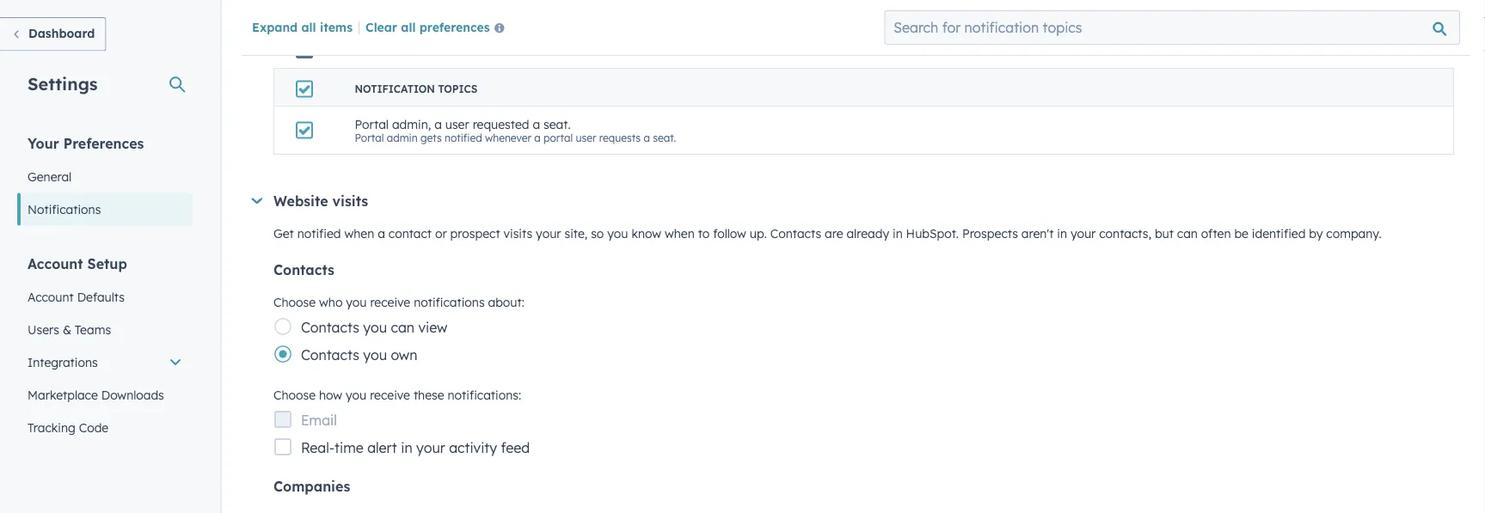 Task type: describe. For each thing, give the bounding box(es) containing it.
you up contacts you own
[[363, 319, 387, 336]]

general
[[28, 169, 72, 184]]

downloads
[[101, 387, 164, 402]]

marketplace downloads link
[[17, 379, 193, 411]]

own
[[391, 347, 417, 364]]

1 horizontal spatial user
[[576, 131, 596, 144]]

time
[[335, 439, 363, 457]]

0 horizontal spatial in
[[401, 439, 412, 457]]

notifications:
[[448, 388, 521, 403]]

hubspot.
[[906, 226, 959, 241]]

integrations
[[28, 355, 98, 370]]

expand all items button
[[252, 19, 353, 34]]

about:
[[488, 295, 524, 310]]

prospect
[[450, 226, 500, 241]]

get notified when a contact or prospect visits your site, so you know when to follow up. contacts are already in hubspot. prospects aren't in your contacts, but can often be identified by company.
[[273, 226, 1382, 241]]

1 vertical spatial visits
[[503, 226, 532, 241]]

choose for choose how you receive these notifications:
[[273, 388, 316, 403]]

clear
[[365, 19, 397, 34]]

admin,
[[392, 116, 431, 131]]

users & teams
[[28, 322, 111, 337]]

gets
[[420, 131, 442, 144]]

activity
[[449, 439, 497, 457]]

1 horizontal spatial can
[[1177, 226, 1198, 241]]

contacts right up.
[[770, 226, 821, 241]]

real-time alert in your activity feed
[[301, 439, 530, 457]]

who
[[319, 295, 343, 310]]

preferences
[[63, 135, 144, 152]]

email
[[301, 412, 337, 429]]

companies
[[273, 478, 350, 495]]

receive for notifications
[[370, 295, 410, 310]]

contacts,
[[1099, 226, 1151, 241]]

1 when from the left
[[344, 226, 374, 241]]

follow
[[713, 226, 746, 241]]

general link
[[17, 160, 193, 193]]

account setup
[[28, 255, 127, 272]]

0 horizontal spatial user
[[445, 116, 469, 131]]

or
[[435, 226, 447, 241]]

to
[[698, 226, 710, 241]]

users & teams link
[[17, 313, 193, 346]]

all for clear
[[401, 19, 416, 34]]

integrations button
[[17, 346, 193, 379]]

prospects
[[962, 226, 1018, 241]]

1 horizontal spatial seat.
[[653, 131, 676, 144]]

tracking
[[28, 420, 75, 435]]

2 when from the left
[[665, 226, 695, 241]]

notifications
[[414, 295, 485, 310]]

marketplace
[[28, 387, 98, 402]]

notification topics
[[355, 83, 477, 95]]

you down contacts you can view
[[363, 347, 387, 364]]

requested
[[473, 116, 529, 131]]

items
[[320, 19, 353, 34]]

up.
[[750, 226, 767, 241]]

notifications link
[[17, 193, 193, 226]]

portal admin, a user requested a seat. portal admin gets notified whenever a portal user requests a seat.
[[355, 116, 676, 144]]

tracking code link
[[17, 411, 193, 444]]

expand all items
[[252, 19, 353, 34]]

your
[[28, 135, 59, 152]]

contacts for contacts
[[273, 261, 334, 279]]

site,
[[564, 226, 588, 241]]

know
[[632, 226, 661, 241]]

account for account
[[273, 13, 322, 28]]

topics
[[438, 83, 477, 95]]

marketplace downloads
[[28, 387, 164, 402]]

website
[[273, 193, 328, 210]]

company.
[[1326, 226, 1382, 241]]

2 horizontal spatial in
[[1057, 226, 1067, 241]]

account setup element
[[17, 254, 193, 509]]

tracking code
[[28, 420, 109, 435]]

clear all preferences
[[365, 19, 490, 34]]

clear all preferences button
[[365, 18, 511, 38]]

notified inside portal admin, a user requested a seat. portal admin gets notified whenever a portal user requests a seat.
[[445, 131, 482, 144]]

expand
[[252, 19, 298, 34]]

view
[[418, 319, 448, 336]]



Task type: vqa. For each thing, say whether or not it's contained in the screenshot.
second all from the right
yes



Task type: locate. For each thing, give the bounding box(es) containing it.
alert
[[367, 439, 397, 457]]

0 horizontal spatial seat.
[[543, 116, 571, 131]]

contacts down get
[[273, 261, 334, 279]]

2 horizontal spatial your
[[1070, 226, 1096, 241]]

account defaults
[[28, 289, 125, 304]]

0 vertical spatial can
[[1177, 226, 1198, 241]]

seat. right whenever
[[543, 116, 571, 131]]

when
[[344, 226, 374, 241], [665, 226, 695, 241]]

receive up contacts you can view
[[370, 295, 410, 310]]

1 horizontal spatial in
[[893, 226, 903, 241]]

all right clear
[[401, 19, 416, 34]]

0 horizontal spatial visits
[[332, 193, 368, 210]]

Search for notification topics search field
[[884, 10, 1460, 45]]

your left contacts,
[[1070, 226, 1096, 241]]

how
[[319, 388, 342, 403]]

1 horizontal spatial when
[[665, 226, 695, 241]]

portal
[[355, 116, 389, 131], [355, 131, 384, 144]]

1 receive from the top
[[370, 295, 410, 310]]

requests
[[599, 131, 641, 144]]

seat. right requests
[[653, 131, 676, 144]]

all left items
[[301, 19, 316, 34]]

setup
[[87, 255, 127, 272]]

in right alert
[[401, 439, 412, 457]]

you
[[607, 226, 628, 241], [346, 295, 367, 310], [363, 319, 387, 336], [363, 347, 387, 364], [346, 388, 367, 403]]

get
[[273, 226, 294, 241]]

1 vertical spatial can
[[391, 319, 414, 336]]

1 vertical spatial account
[[28, 255, 83, 272]]

can right the but
[[1177, 226, 1198, 241]]

0 vertical spatial visits
[[332, 193, 368, 210]]

when down website visits
[[344, 226, 374, 241]]

preferences
[[419, 19, 490, 34]]

all for expand
[[301, 19, 316, 34]]

account left clear
[[273, 13, 322, 28]]

code
[[79, 420, 109, 435]]

visits right prospect
[[503, 226, 532, 241]]

0 horizontal spatial all
[[301, 19, 316, 34]]

notified right gets
[[445, 131, 482, 144]]

you right so
[[607, 226, 628, 241]]

contact
[[388, 226, 432, 241]]

0 horizontal spatial notified
[[297, 226, 341, 241]]

often
[[1201, 226, 1231, 241]]

notification
[[355, 83, 435, 95]]

1 choose from the top
[[273, 295, 316, 310]]

your preferences element
[[17, 134, 193, 226]]

real-
[[301, 439, 335, 457]]

account for account defaults
[[28, 289, 74, 304]]

account up the users
[[28, 289, 74, 304]]

can down choose who you receive notifications about:
[[391, 319, 414, 336]]

in right aren't
[[1057, 226, 1067, 241]]

receive for these
[[370, 388, 410, 403]]

0 horizontal spatial when
[[344, 226, 374, 241]]

1 portal from the top
[[355, 116, 389, 131]]

can
[[1177, 226, 1198, 241], [391, 319, 414, 336]]

be
[[1234, 226, 1249, 241]]

0 vertical spatial choose
[[273, 295, 316, 310]]

0 vertical spatial account
[[273, 13, 322, 28]]

account up account defaults
[[28, 255, 83, 272]]

user right gets
[[445, 116, 469, 131]]

user right the portal
[[576, 131, 596, 144]]

1 vertical spatial choose
[[273, 388, 316, 403]]

teams
[[75, 322, 111, 337]]

contacts you own
[[301, 347, 417, 364]]

feed
[[501, 439, 530, 457]]

when left the to
[[665, 226, 695, 241]]

users
[[28, 322, 59, 337]]

defaults
[[77, 289, 125, 304]]

but
[[1155, 226, 1174, 241]]

0 vertical spatial receive
[[370, 295, 410, 310]]

notified down website visits
[[297, 226, 341, 241]]

receive
[[370, 295, 410, 310], [370, 388, 410, 403]]

contacts for contacts you can view
[[301, 319, 359, 336]]

these
[[414, 388, 444, 403]]

contacts up how
[[301, 347, 359, 364]]

2 portal from the top
[[355, 131, 384, 144]]

contacts
[[770, 226, 821, 241], [273, 261, 334, 279], [301, 319, 359, 336], [301, 347, 359, 364]]

are
[[825, 226, 843, 241]]

admin
[[387, 131, 418, 144]]

account for account setup
[[28, 255, 83, 272]]

dashboard link
[[0, 17, 106, 51]]

all inside button
[[401, 19, 416, 34]]

1 horizontal spatial your
[[536, 226, 561, 241]]

choose how you receive these notifications:
[[273, 388, 521, 403]]

contacts you can view
[[301, 319, 448, 336]]

you right how
[[346, 388, 367, 403]]

visits
[[332, 193, 368, 210], [503, 226, 532, 241]]

your left site,
[[536, 226, 561, 241]]

all
[[301, 19, 316, 34], [401, 19, 416, 34]]

2 vertical spatial account
[[28, 289, 74, 304]]

2 receive from the top
[[370, 388, 410, 403]]

choose up email
[[273, 388, 316, 403]]

0 horizontal spatial your
[[416, 439, 445, 457]]

your preferences
[[28, 135, 144, 152]]

seat.
[[543, 116, 571, 131], [653, 131, 676, 144]]

0 vertical spatial notified
[[445, 131, 482, 144]]

choose
[[273, 295, 316, 310], [273, 388, 316, 403]]

choose who you receive notifications about:
[[273, 295, 524, 310]]

1 horizontal spatial all
[[401, 19, 416, 34]]

account
[[273, 13, 322, 28], [28, 255, 83, 272], [28, 289, 74, 304]]

contacts down who
[[301, 319, 359, 336]]

2 all from the left
[[401, 19, 416, 34]]

so
[[591, 226, 604, 241]]

identified
[[1252, 226, 1306, 241]]

visits right website
[[332, 193, 368, 210]]

contacts for contacts you own
[[301, 347, 359, 364]]

2 choose from the top
[[273, 388, 316, 403]]

website visits
[[273, 193, 368, 210]]

your left activity
[[416, 439, 445, 457]]

portal left admin,
[[355, 116, 389, 131]]

0 horizontal spatial can
[[391, 319, 414, 336]]

you right who
[[346, 295, 367, 310]]

settings
[[28, 73, 98, 94]]

by
[[1309, 226, 1323, 241]]

in right already
[[893, 226, 903, 241]]

1 horizontal spatial visits
[[503, 226, 532, 241]]

notifications
[[28, 202, 101, 217]]

1 vertical spatial receive
[[370, 388, 410, 403]]

1 horizontal spatial notified
[[445, 131, 482, 144]]

already
[[846, 226, 889, 241]]

a
[[434, 116, 442, 131], [533, 116, 540, 131], [534, 131, 541, 144], [644, 131, 650, 144], [378, 226, 385, 241]]

website visits button
[[251, 193, 1454, 210]]

your
[[536, 226, 561, 241], [1070, 226, 1096, 241], [416, 439, 445, 457]]

1 vertical spatial notified
[[297, 226, 341, 241]]

user
[[445, 116, 469, 131], [576, 131, 596, 144]]

receive left these
[[370, 388, 410, 403]]

1 all from the left
[[301, 19, 316, 34]]

caret image
[[251, 198, 262, 204]]

portal left admin
[[355, 131, 384, 144]]

dashboard
[[28, 26, 95, 41]]

portal
[[544, 131, 573, 144]]

choose left who
[[273, 295, 316, 310]]

&
[[63, 322, 71, 337]]

aren't
[[1021, 226, 1054, 241]]

account defaults link
[[17, 281, 193, 313]]

choose for choose who you receive notifications about:
[[273, 295, 316, 310]]

whenever
[[485, 131, 531, 144]]



